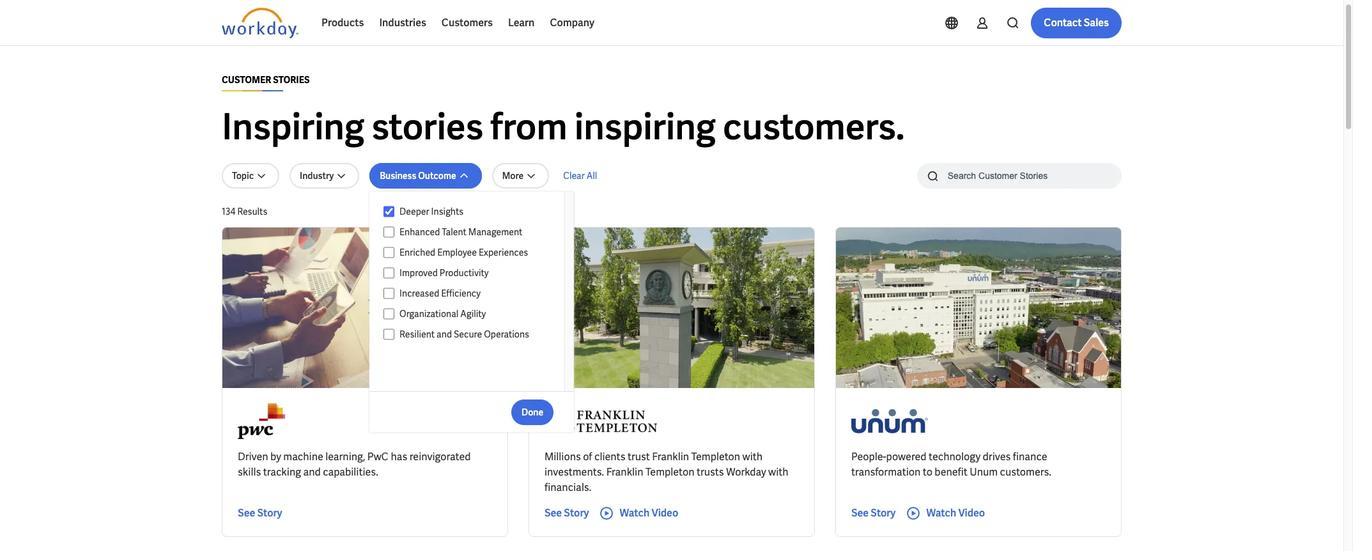Task type: describe. For each thing, give the bounding box(es) containing it.
insights
[[431, 206, 464, 217]]

story for people-powered technology drives finance transformation to benefit unum customers.
[[871, 506, 896, 520]]

resilient and secure operations link
[[394, 327, 552, 342]]

business
[[380, 170, 416, 182]]

improved
[[400, 267, 438, 279]]

topic
[[232, 170, 254, 182]]

enriched employee experiences link
[[394, 245, 552, 260]]

deeper insights
[[400, 206, 464, 217]]

customers
[[442, 16, 493, 29]]

investments.
[[545, 465, 604, 479]]

to
[[923, 465, 933, 479]]

stories
[[371, 104, 483, 150]]

done button
[[511, 399, 554, 425]]

watch video for franklin
[[620, 506, 678, 520]]

increased efficiency link
[[394, 286, 552, 301]]

learning,
[[326, 450, 365, 463]]

business outcome button
[[370, 163, 482, 189]]

contact sales
[[1044, 16, 1109, 29]]

inspiring
[[222, 104, 364, 150]]

enhanced talent management link
[[394, 224, 552, 240]]

resilient
[[400, 329, 435, 340]]

deeper
[[400, 206, 429, 217]]

machine
[[283, 450, 323, 463]]

drives
[[983, 450, 1011, 463]]

enhanced talent management
[[400, 226, 523, 238]]

operations
[[484, 329, 529, 340]]

1 see from the left
[[238, 506, 255, 520]]

business outcome
[[380, 170, 456, 182]]

trust
[[628, 450, 650, 463]]

customers. inside people-powered technology drives finance transformation to benefit unum customers.
[[1000, 465, 1052, 479]]

results
[[237, 206, 267, 217]]

millions
[[545, 450, 581, 463]]

video for franklin
[[652, 506, 678, 520]]

and inside driven by machine learning, pwc has reinvigorated skills tracking and capabilities.
[[303, 465, 321, 479]]

reinvigorated
[[410, 450, 471, 463]]

watch for franklin
[[620, 506, 650, 520]]

watch video link for unum
[[906, 506, 985, 521]]

franklin templeton companies, llc image
[[545, 403, 657, 439]]

0 vertical spatial templeton
[[691, 450, 740, 463]]

secure
[[454, 329, 482, 340]]

skills
[[238, 465, 261, 479]]

trusts
[[697, 465, 724, 479]]

from
[[490, 104, 567, 150]]

of
[[583, 450, 592, 463]]

products button
[[314, 8, 372, 38]]

1 story from the left
[[257, 506, 282, 520]]

pricewaterhousecoopers global licensing services corporation (pwc) image
[[238, 403, 285, 439]]

clear
[[563, 170, 585, 182]]

millions of clients trust franklin templeton with investments. franklin templeton trusts workday with financials.
[[545, 450, 789, 494]]

clear all
[[563, 170, 597, 182]]

1 vertical spatial franklin
[[606, 465, 643, 479]]

watch video link for franklin
[[599, 506, 678, 521]]

financials.
[[545, 481, 592, 494]]

customer
[[222, 74, 271, 86]]

driven
[[238, 450, 268, 463]]

customers button
[[434, 8, 500, 38]]

by
[[270, 450, 281, 463]]

experiences
[[479, 247, 528, 258]]

increased efficiency
[[400, 288, 481, 299]]

company
[[550, 16, 594, 29]]

industries button
[[372, 8, 434, 38]]

agility
[[460, 308, 486, 320]]

inspiring stories from inspiring customers.
[[222, 104, 905, 150]]

efficiency
[[441, 288, 481, 299]]

1 vertical spatial templeton
[[646, 465, 695, 479]]

company button
[[542, 8, 602, 38]]

increased
[[400, 288, 439, 299]]

deeper insights link
[[394, 204, 552, 219]]

employee
[[437, 247, 477, 258]]

pwc
[[367, 450, 389, 463]]

customer stories
[[222, 74, 310, 86]]

clear all button
[[559, 163, 601, 189]]

watch video for unum
[[926, 506, 985, 520]]

0 vertical spatial franklin
[[652, 450, 689, 463]]

technology
[[929, 450, 981, 463]]

clients
[[594, 450, 625, 463]]

management
[[468, 226, 523, 238]]

resilient and secure operations
[[400, 329, 529, 340]]

contact sales link
[[1031, 8, 1122, 38]]

done
[[522, 406, 543, 418]]

unum image
[[851, 403, 928, 439]]

industries
[[379, 16, 426, 29]]



Task type: vqa. For each thing, say whether or not it's contained in the screenshot.
STORY
yes



Task type: locate. For each thing, give the bounding box(es) containing it.
0 horizontal spatial and
[[303, 465, 321, 479]]

people-
[[851, 450, 886, 463]]

2 see from the left
[[545, 506, 562, 520]]

stories
[[273, 74, 310, 86]]

enriched
[[400, 247, 435, 258]]

1 watch video link from the left
[[599, 506, 678, 521]]

all
[[587, 170, 597, 182]]

video for unum
[[958, 506, 985, 520]]

with
[[743, 450, 763, 463], [768, 465, 789, 479]]

see story down financials.
[[545, 506, 589, 520]]

learn button
[[500, 8, 542, 38]]

2 horizontal spatial see
[[851, 506, 869, 520]]

0 horizontal spatial see
[[238, 506, 255, 520]]

see story down skills
[[238, 506, 282, 520]]

watch video link down millions of clients trust franklin templeton with investments. franklin templeton trusts workday with financials. on the bottom of the page
[[599, 506, 678, 521]]

improved productivity link
[[394, 265, 552, 281]]

1 horizontal spatial story
[[564, 506, 589, 520]]

1 horizontal spatial customers.
[[1000, 465, 1052, 479]]

1 horizontal spatial watch video
[[926, 506, 985, 520]]

transformation
[[851, 465, 921, 479]]

0 vertical spatial with
[[743, 450, 763, 463]]

None checkbox
[[384, 247, 394, 258], [384, 308, 394, 320], [384, 247, 394, 258], [384, 308, 394, 320]]

topic button
[[222, 163, 279, 189]]

capabilities.
[[323, 465, 378, 479]]

watch video link
[[599, 506, 678, 521], [906, 506, 985, 521]]

improved productivity
[[400, 267, 489, 279]]

story down tracking
[[257, 506, 282, 520]]

2 watch from the left
[[926, 506, 956, 520]]

0 horizontal spatial customers.
[[723, 104, 905, 150]]

see story for millions of clients trust franklin templeton with investments. franklin templeton trusts workday with financials.
[[545, 506, 589, 520]]

2 watch video from the left
[[926, 506, 985, 520]]

more
[[502, 170, 524, 182]]

see down skills
[[238, 506, 255, 520]]

organizational
[[400, 308, 459, 320]]

powered
[[886, 450, 927, 463]]

see for people-powered technology drives finance transformation to benefit unum customers.
[[851, 506, 869, 520]]

video
[[652, 506, 678, 520], [958, 506, 985, 520]]

and
[[437, 329, 452, 340], [303, 465, 321, 479]]

watch
[[620, 506, 650, 520], [926, 506, 956, 520]]

go to the homepage image
[[222, 8, 299, 38]]

see story link for millions of clients trust franklin templeton with investments. franklin templeton trusts workday with financials.
[[545, 506, 589, 521]]

see story link for people-powered technology drives finance transformation to benefit unum customers.
[[851, 506, 896, 521]]

2 see story from the left
[[545, 506, 589, 520]]

2 horizontal spatial story
[[871, 506, 896, 520]]

see story link
[[238, 506, 282, 521], [545, 506, 589, 521], [851, 506, 896, 521]]

2 video from the left
[[958, 506, 985, 520]]

1 see story from the left
[[238, 506, 282, 520]]

1 vertical spatial customers.
[[1000, 465, 1052, 479]]

templeton up trusts
[[691, 450, 740, 463]]

products
[[322, 16, 364, 29]]

story down financials.
[[564, 506, 589, 520]]

productivity
[[440, 267, 489, 279]]

enhanced
[[400, 226, 440, 238]]

3 see story from the left
[[851, 506, 896, 520]]

1 video from the left
[[652, 506, 678, 520]]

franklin down trust
[[606, 465, 643, 479]]

see down transformation
[[851, 506, 869, 520]]

watch video down benefit at bottom right
[[926, 506, 985, 520]]

1 vertical spatial with
[[768, 465, 789, 479]]

and down machine
[[303, 465, 321, 479]]

franklin
[[652, 450, 689, 463], [606, 465, 643, 479]]

0 horizontal spatial franklin
[[606, 465, 643, 479]]

1 vertical spatial and
[[303, 465, 321, 479]]

2 see story link from the left
[[545, 506, 589, 521]]

contact
[[1044, 16, 1082, 29]]

1 see story link from the left
[[238, 506, 282, 521]]

1 horizontal spatial and
[[437, 329, 452, 340]]

0 horizontal spatial see story link
[[238, 506, 282, 521]]

has
[[391, 450, 407, 463]]

Search Customer Stories text field
[[940, 164, 1097, 187]]

more button
[[492, 163, 549, 189]]

story
[[257, 506, 282, 520], [564, 506, 589, 520], [871, 506, 896, 520]]

benefit
[[935, 465, 968, 479]]

3 story from the left
[[871, 506, 896, 520]]

video down unum
[[958, 506, 985, 520]]

video down millions of clients trust franklin templeton with investments. franklin templeton trusts workday with financials. on the bottom of the page
[[652, 506, 678, 520]]

0 horizontal spatial see story
[[238, 506, 282, 520]]

3 see story link from the left
[[851, 506, 896, 521]]

driven by machine learning, pwc has reinvigorated skills tracking and capabilities.
[[238, 450, 471, 479]]

1 horizontal spatial video
[[958, 506, 985, 520]]

0 horizontal spatial watch video
[[620, 506, 678, 520]]

1 horizontal spatial watch video link
[[906, 506, 985, 521]]

see story link down transformation
[[851, 506, 896, 521]]

see story down transformation
[[851, 506, 896, 520]]

1 watch from the left
[[620, 506, 650, 520]]

industry
[[300, 170, 334, 182]]

2 horizontal spatial see story link
[[851, 506, 896, 521]]

see story link down skills
[[238, 506, 282, 521]]

1 horizontal spatial franklin
[[652, 450, 689, 463]]

finance
[[1013, 450, 1047, 463]]

people-powered technology drives finance transformation to benefit unum customers.
[[851, 450, 1052, 479]]

organizational agility link
[[394, 306, 552, 322]]

watch for unum
[[926, 506, 956, 520]]

0 horizontal spatial video
[[652, 506, 678, 520]]

1 watch video from the left
[[620, 506, 678, 520]]

templeton down trust
[[646, 465, 695, 479]]

1 horizontal spatial with
[[768, 465, 789, 479]]

workday
[[726, 465, 766, 479]]

0 horizontal spatial watch
[[620, 506, 650, 520]]

watch video down millions of clients trust franklin templeton with investments. franklin templeton trusts workday with financials. on the bottom of the page
[[620, 506, 678, 520]]

2 horizontal spatial see story
[[851, 506, 896, 520]]

watch video
[[620, 506, 678, 520], [926, 506, 985, 520]]

0 horizontal spatial watch video link
[[599, 506, 678, 521]]

watch video link down benefit at bottom right
[[906, 506, 985, 521]]

1 horizontal spatial see
[[545, 506, 562, 520]]

0 vertical spatial customers.
[[723, 104, 905, 150]]

see down financials.
[[545, 506, 562, 520]]

and down organizational agility
[[437, 329, 452, 340]]

sales
[[1084, 16, 1109, 29]]

see story
[[238, 506, 282, 520], [545, 506, 589, 520], [851, 506, 896, 520]]

talent
[[442, 226, 467, 238]]

see for millions of clients trust franklin templeton with investments. franklin templeton trusts workday with financials.
[[545, 506, 562, 520]]

0 horizontal spatial story
[[257, 506, 282, 520]]

inspiring
[[575, 104, 716, 150]]

134
[[222, 206, 235, 217]]

None checkbox
[[384, 206, 394, 217], [384, 226, 394, 238], [384, 267, 394, 279], [384, 288, 394, 299], [384, 329, 394, 340], [384, 206, 394, 217], [384, 226, 394, 238], [384, 267, 394, 279], [384, 288, 394, 299], [384, 329, 394, 340]]

franklin right trust
[[652, 450, 689, 463]]

see story link down financials.
[[545, 506, 589, 521]]

2 watch video link from the left
[[906, 506, 985, 521]]

watch down benefit at bottom right
[[926, 506, 956, 520]]

1 horizontal spatial watch
[[926, 506, 956, 520]]

organizational agility
[[400, 308, 486, 320]]

tracking
[[263, 465, 301, 479]]

watch down millions of clients trust franklin templeton with investments. franklin templeton trusts workday with financials. on the bottom of the page
[[620, 506, 650, 520]]

0 vertical spatial and
[[437, 329, 452, 340]]

story for millions of clients trust franklin templeton with investments. franklin templeton trusts workday with financials.
[[564, 506, 589, 520]]

outcome
[[418, 170, 456, 182]]

0 horizontal spatial with
[[743, 450, 763, 463]]

1 horizontal spatial see story link
[[545, 506, 589, 521]]

with up the workday
[[743, 450, 763, 463]]

see story for people-powered technology drives finance transformation to benefit unum customers.
[[851, 506, 896, 520]]

with right the workday
[[768, 465, 789, 479]]

134 results
[[222, 206, 267, 217]]

unum
[[970, 465, 998, 479]]

2 story from the left
[[564, 506, 589, 520]]

enriched employee experiences
[[400, 247, 528, 258]]

industry button
[[290, 163, 359, 189]]

3 see from the left
[[851, 506, 869, 520]]

1 horizontal spatial see story
[[545, 506, 589, 520]]

story down transformation
[[871, 506, 896, 520]]

learn
[[508, 16, 535, 29]]



